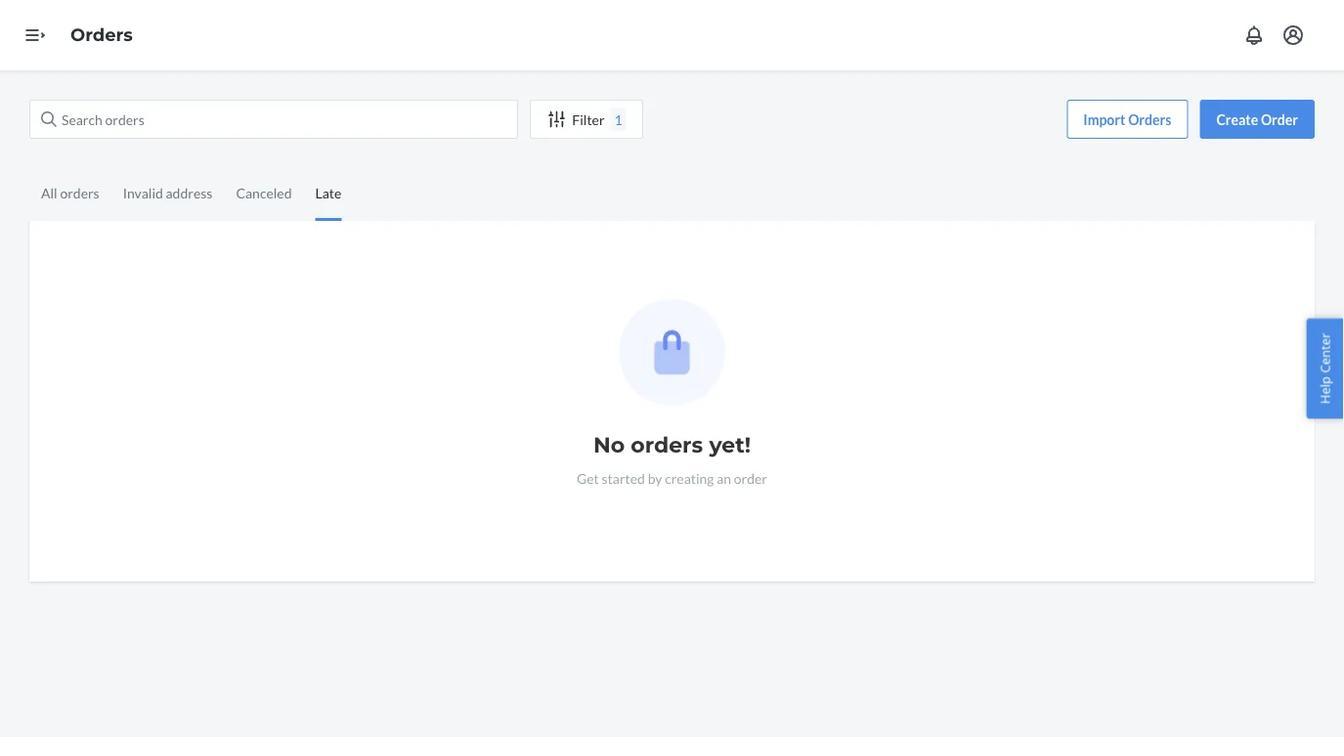Task type: vqa. For each thing, say whether or not it's contained in the screenshot.
bottommost orders
yes



Task type: locate. For each thing, give the bounding box(es) containing it.
0 horizontal spatial orders
[[60, 184, 99, 201]]

create
[[1217, 111, 1259, 128]]

create order
[[1217, 111, 1298, 128]]

import orders
[[1084, 111, 1172, 128]]

orders
[[70, 24, 133, 46], [1128, 111, 1172, 128]]

invalid
[[123, 184, 163, 201]]

all
[[41, 184, 57, 201]]

orders
[[60, 184, 99, 201], [631, 432, 703, 458]]

0 vertical spatial orders
[[70, 24, 133, 46]]

all orders
[[41, 184, 99, 201]]

orders right import
[[1128, 111, 1172, 128]]

0 vertical spatial orders
[[60, 184, 99, 201]]

import
[[1084, 111, 1126, 128]]

orders inside button
[[1128, 111, 1172, 128]]

1 horizontal spatial orders
[[631, 432, 703, 458]]

1 vertical spatial orders
[[631, 432, 703, 458]]

orders link
[[70, 24, 133, 46]]

1 horizontal spatial orders
[[1128, 111, 1172, 128]]

help
[[1316, 376, 1334, 404]]

help center button
[[1307, 318, 1344, 419]]

1 vertical spatial orders
[[1128, 111, 1172, 128]]

orders right all
[[60, 184, 99, 201]]

orders for no
[[631, 432, 703, 458]]

order
[[1261, 111, 1298, 128]]

orders right the open navigation image
[[70, 24, 133, 46]]

orders up get started by creating an order
[[631, 432, 703, 458]]

an
[[717, 470, 731, 486]]



Task type: describe. For each thing, give the bounding box(es) containing it.
empty list image
[[619, 299, 725, 406]]

open notifications image
[[1243, 23, 1266, 47]]

1
[[615, 111, 623, 128]]

import orders button
[[1067, 100, 1188, 139]]

Search orders text field
[[29, 100, 518, 139]]

open account menu image
[[1282, 23, 1305, 47]]

get started by creating an order
[[577, 470, 768, 486]]

creating
[[665, 470, 714, 486]]

started
[[602, 470, 645, 486]]

filter 1
[[572, 111, 623, 128]]

no
[[593, 432, 625, 458]]

address
[[166, 184, 213, 201]]

0 horizontal spatial orders
[[70, 24, 133, 46]]

no orders yet!
[[593, 432, 751, 458]]

search image
[[41, 111, 57, 127]]

by
[[648, 470, 662, 486]]

yet!
[[709, 432, 751, 458]]

get
[[577, 470, 599, 486]]

orders for all
[[60, 184, 99, 201]]

late
[[315, 184, 342, 201]]

help center
[[1316, 333, 1334, 404]]

open navigation image
[[23, 23, 47, 47]]

center
[[1316, 333, 1334, 373]]

filter
[[572, 111, 605, 128]]

invalid address
[[123, 184, 213, 201]]

order
[[734, 470, 768, 486]]

create order link
[[1200, 100, 1315, 139]]

canceled
[[236, 184, 292, 201]]



